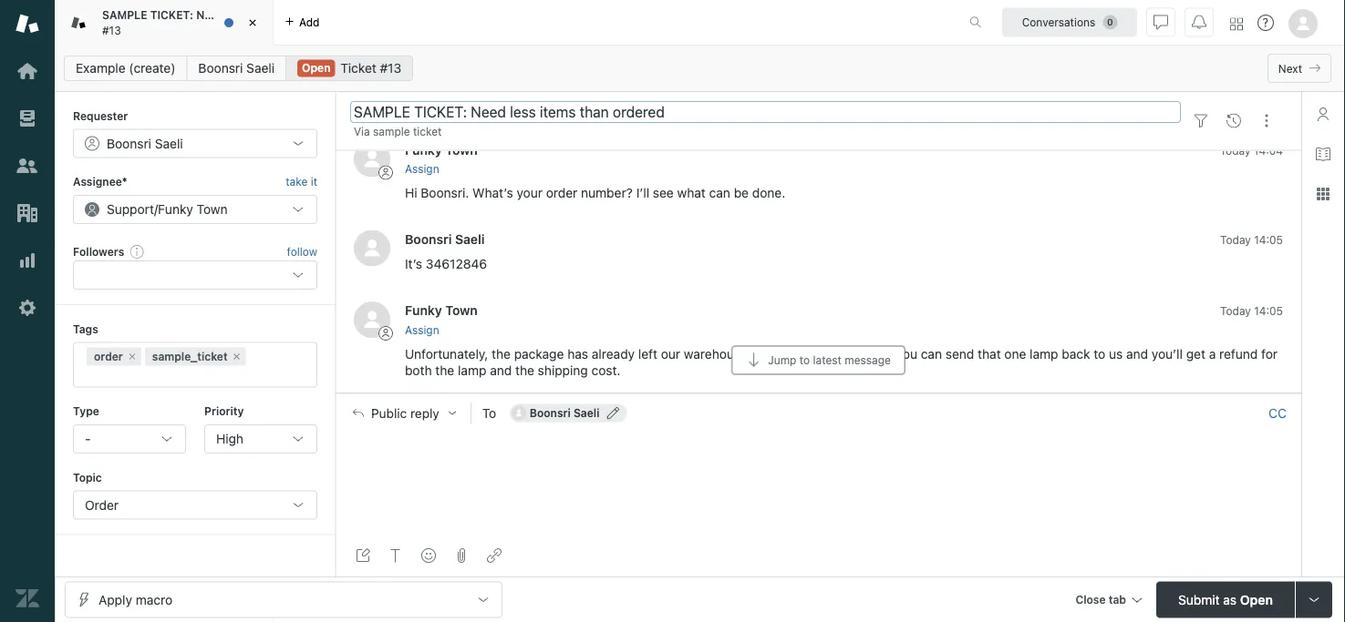 Task type: vqa. For each thing, say whether or not it's contained in the screenshot.
Order
yes



Task type: locate. For each thing, give the bounding box(es) containing it.
1 funky town link from the top
[[405, 142, 478, 157]]

0 vertical spatial and
[[1126, 347, 1148, 362]]

next button
[[1267, 54, 1331, 83]]

1 horizontal spatial and
[[1126, 347, 1148, 362]]

14:05 for it's 34612846
[[1254, 234, 1283, 246]]

1 horizontal spatial #13
[[380, 61, 401, 76]]

0 horizontal spatial boonsri saeli link
[[186, 56, 286, 81]]

funky town assign down ticket
[[405, 142, 478, 176]]

1 vertical spatial funky
[[158, 202, 193, 217]]

add attachment image
[[454, 549, 469, 564]]

1 14:05 from the top
[[1254, 234, 1283, 246]]

1 vertical spatial town
[[197, 202, 228, 217]]

1 horizontal spatial you
[[896, 347, 917, 362]]

assign for unfortunately,
[[405, 324, 439, 337]]

customer context image
[[1316, 107, 1331, 121]]

2 vertical spatial funky
[[405, 303, 442, 318]]

0 vertical spatial assign
[[405, 163, 439, 176]]

assign button for hi
[[405, 161, 439, 178]]

2 vertical spatial town
[[445, 303, 478, 318]]

order inside conversationlabel log
[[546, 185, 578, 200]]

done.
[[752, 185, 785, 200]]

follow
[[287, 245, 317, 258]]

boonsri inside secondary element
[[198, 61, 243, 76]]

3 avatar image from the top
[[354, 302, 390, 339]]

boonsri saeli link
[[186, 56, 286, 81], [405, 232, 485, 247]]

once
[[778, 347, 807, 362]]

boonsri up it's
[[405, 232, 452, 247]]

what
[[677, 185, 706, 200]]

today for receive
[[1220, 305, 1251, 318]]

2 assign from the top
[[405, 324, 439, 337]]

to
[[1094, 347, 1106, 362], [800, 354, 810, 367]]

the down "package"
[[515, 363, 534, 378]]

open right as
[[1240, 593, 1273, 608]]

assign up hi
[[405, 163, 439, 176]]

0 vertical spatial #13
[[102, 24, 121, 36]]

close tab
[[1076, 594, 1126, 607]]

assign button
[[405, 161, 439, 178], [405, 322, 439, 339]]

0 vertical spatial can
[[709, 185, 730, 200]]

0 vertical spatial lamp
[[1030, 347, 1058, 362]]

14:05 up for
[[1254, 305, 1283, 318]]

assign
[[405, 163, 439, 176], [405, 324, 439, 337]]

1 vertical spatial today
[[1220, 234, 1251, 246]]

submit
[[1178, 593, 1220, 608]]

assign button up hi
[[405, 161, 439, 178]]

assign button for unfortunately,
[[405, 322, 439, 339]]

3 today from the top
[[1220, 305, 1251, 318]]

and
[[1126, 347, 1148, 362], [490, 363, 512, 378]]

public reply button
[[337, 394, 470, 433]]

today 14:05 up refund
[[1220, 305, 1283, 318]]

saeli down close image
[[246, 61, 275, 76]]

conversations
[[1022, 16, 1096, 29]]

one
[[1004, 347, 1026, 362]]

you right the it,
[[896, 347, 917, 362]]

but
[[755, 347, 775, 362]]

boonsri saeli inside conversationlabel log
[[405, 232, 485, 247]]

0 vertical spatial funky town link
[[405, 142, 478, 157]]

example (create)
[[76, 61, 175, 76]]

2 funky town link from the top
[[405, 303, 478, 318]]

funky town link up unfortunately,
[[405, 303, 478, 318]]

remove image
[[127, 352, 138, 363]]

14:05 down '14:04'
[[1254, 234, 1283, 246]]

today 14:05
[[1220, 234, 1283, 246], [1220, 305, 1283, 318]]

assignee*
[[73, 175, 127, 188]]

jump to latest message button
[[732, 346, 905, 375]]

town right /
[[197, 202, 228, 217]]

open
[[302, 62, 331, 74], [1240, 593, 1273, 608]]

insert emojis image
[[421, 549, 436, 564]]

#13 right ticket
[[380, 61, 401, 76]]

you
[[811, 347, 832, 362], [896, 347, 917, 362]]

boonsri saeli link inside conversationlabel log
[[405, 232, 485, 247]]

apps image
[[1316, 187, 1331, 202]]

saeli up support / funky town
[[155, 136, 183, 151]]

14:05 for unfortunately, the package has already left our warehouse. but once you receive it, you can send that one lamp back to us and you'll get a refund for both the lamp and the shipping cost.
[[1254, 305, 1283, 318]]

today 14:05 text field up refund
[[1220, 305, 1283, 318]]

1 vertical spatial avatar image
[[354, 230, 390, 267]]

1 horizontal spatial open
[[1240, 593, 1273, 608]]

the
[[492, 347, 511, 362], [435, 363, 454, 378], [515, 363, 534, 378]]

boonsri.saeli@example.com image
[[511, 406, 526, 421]]

boonsri down requester
[[107, 136, 151, 151]]

funky town link down ticket
[[405, 142, 478, 157]]

1 vertical spatial can
[[921, 347, 942, 362]]

jump
[[768, 354, 797, 367]]

boonsri right (create)
[[198, 61, 243, 76]]

can left send
[[921, 347, 942, 362]]

boonsri saeli
[[198, 61, 275, 76], [107, 136, 183, 151], [405, 232, 485, 247], [530, 407, 600, 420]]

1 horizontal spatial to
[[1094, 347, 1106, 362]]

funky inside the "assignee*" element
[[158, 202, 193, 217]]

via
[[354, 125, 370, 138]]

to left us
[[1094, 347, 1106, 362]]

today up refund
[[1220, 305, 1251, 318]]

boonsri saeli down requester
[[107, 136, 183, 151]]

today 14:04
[[1220, 144, 1283, 157]]

1 vertical spatial #13
[[380, 61, 401, 76]]

funky down it's
[[405, 303, 442, 318]]

admin image
[[16, 296, 39, 320]]

1 vertical spatial funky town link
[[405, 303, 478, 318]]

boonsri.
[[421, 185, 469, 200]]

1 vertical spatial order
[[94, 351, 123, 364]]

requester
[[73, 109, 128, 122]]

lamp
[[1030, 347, 1058, 362], [458, 363, 486, 378]]

0 vertical spatial assign button
[[405, 161, 439, 178]]

notifications image
[[1192, 15, 1207, 30]]

avatar image
[[354, 141, 390, 177], [354, 230, 390, 267], [354, 302, 390, 339]]

0 vertical spatial town
[[445, 142, 478, 157]]

boonsri saeli down shipping
[[530, 407, 600, 420]]

2 vertical spatial avatar image
[[354, 302, 390, 339]]

boonsri saeli down close image
[[198, 61, 275, 76]]

to right jump on the bottom right of the page
[[800, 354, 810, 367]]

0 vertical spatial today 14:05
[[1220, 234, 1283, 246]]

remove image
[[231, 352, 242, 363]]

1 vertical spatial 14:05
[[1254, 305, 1283, 318]]

0 vertical spatial funky town assign
[[405, 142, 478, 176]]

0 horizontal spatial the
[[435, 363, 454, 378]]

2 horizontal spatial the
[[515, 363, 534, 378]]

0 horizontal spatial you
[[811, 347, 832, 362]]

today 14:05 down 'today 14:04'
[[1220, 234, 1283, 246]]

saeli inside "requester" element
[[155, 136, 183, 151]]

priority
[[204, 405, 244, 418]]

boonsri inside conversationlabel log
[[405, 232, 452, 247]]

warehouse.
[[684, 347, 751, 362]]

1 today 14:05 from the top
[[1220, 234, 1283, 246]]

apply
[[98, 593, 132, 608]]

boonsri saeli link down close image
[[186, 56, 286, 81]]

lamp right one
[[1030, 347, 1058, 362]]

0 horizontal spatial open
[[302, 62, 331, 74]]

1 assign from the top
[[405, 163, 439, 176]]

zendesk image
[[16, 587, 39, 611]]

today down events icon
[[1220, 144, 1251, 157]]

1 today 14:05 text field from the top
[[1220, 234, 1283, 246]]

0 vertical spatial today
[[1220, 144, 1251, 157]]

funky for hi
[[405, 142, 442, 157]]

can left be
[[709, 185, 730, 200]]

funky down ticket
[[405, 142, 442, 157]]

1 horizontal spatial can
[[921, 347, 942, 362]]

send
[[946, 347, 974, 362]]

#13 up example
[[102, 24, 121, 36]]

reply
[[410, 406, 439, 421]]

saeli up 34612846
[[455, 232, 485, 247]]

0 vertical spatial open
[[302, 62, 331, 74]]

2 vertical spatial today
[[1220, 305, 1251, 318]]

funky town assign
[[405, 142, 478, 176], [405, 303, 478, 337]]

2 you from the left
[[896, 347, 917, 362]]

boonsri right boonsri.saeli@example.com icon
[[530, 407, 571, 420]]

knowledge image
[[1316, 147, 1331, 161]]

hi boonsri. what's your order number? i'll see what can be done.
[[405, 185, 785, 200]]

draft mode image
[[356, 549, 370, 564]]

boonsri saeli link up it's 34612846
[[405, 232, 485, 247]]

open left ticket
[[302, 62, 331, 74]]

and right us
[[1126, 347, 1148, 362]]

2 avatar image from the top
[[354, 230, 390, 267]]

2 assign button from the top
[[405, 322, 439, 339]]

close image
[[243, 14, 262, 32]]

#13
[[102, 24, 121, 36], [380, 61, 401, 76]]

boonsri saeli up it's 34612846
[[405, 232, 485, 247]]

2 today 14:05 from the top
[[1220, 305, 1283, 318]]

1 vertical spatial open
[[1240, 593, 1273, 608]]

support / funky town
[[107, 202, 228, 217]]

0 vertical spatial 14:05
[[1254, 234, 1283, 246]]

ticket
[[413, 125, 442, 138]]

tab
[[1109, 594, 1126, 607]]

assign up unfortunately,
[[405, 324, 439, 337]]

lamp down unfortunately,
[[458, 363, 486, 378]]

1 funky town assign from the top
[[405, 142, 478, 176]]

a
[[1209, 347, 1216, 362]]

town
[[445, 142, 478, 157], [197, 202, 228, 217], [445, 303, 478, 318]]

avatar image for hi boonsri. what's your order number? i'll see what can be done.
[[354, 141, 390, 177]]

boonsri saeli inside "requester" element
[[107, 136, 183, 151]]

views image
[[16, 107, 39, 130]]

your
[[517, 185, 543, 200]]

to
[[482, 406, 496, 421]]

cost.
[[591, 363, 621, 378]]

0 vertical spatial order
[[546, 185, 578, 200]]

(create)
[[129, 61, 175, 76]]

funky town link
[[405, 142, 478, 157], [405, 303, 478, 318]]

1 avatar image from the top
[[354, 141, 390, 177]]

2 funky town assign from the top
[[405, 303, 478, 337]]

as
[[1223, 593, 1237, 608]]

filter image
[[1194, 114, 1208, 128]]

0 vertical spatial today 14:05 text field
[[1220, 234, 1283, 246]]

1 horizontal spatial the
[[492, 347, 511, 362]]

latest
[[813, 354, 842, 367]]

can
[[709, 185, 730, 200], [921, 347, 942, 362]]

you right once
[[811, 347, 832, 362]]

town up boonsri.
[[445, 142, 478, 157]]

1 vertical spatial funky town assign
[[405, 303, 478, 337]]

saeli
[[246, 61, 275, 76], [155, 136, 183, 151], [455, 232, 485, 247], [574, 407, 600, 420]]

funky town assign for unfortunately,
[[405, 303, 478, 337]]

0 vertical spatial avatar image
[[354, 141, 390, 177]]

town inside the "assignee*" element
[[197, 202, 228, 217]]

1 horizontal spatial order
[[546, 185, 578, 200]]

boonsri saeli inside secondary element
[[198, 61, 275, 76]]

funky right support
[[158, 202, 193, 217]]

conversationlabel log
[[336, 126, 1301, 394]]

order left remove icon
[[94, 351, 123, 364]]

today
[[1220, 144, 1251, 157], [1220, 234, 1251, 246], [1220, 305, 1251, 318]]

2 14:05 from the top
[[1254, 305, 1283, 318]]

1 assign button from the top
[[405, 161, 439, 178]]

get help image
[[1258, 15, 1274, 31]]

1 vertical spatial assign button
[[405, 322, 439, 339]]

saeli inside conversationlabel log
[[455, 232, 485, 247]]

1 today from the top
[[1220, 144, 1251, 157]]

1 vertical spatial boonsri saeli link
[[405, 232, 485, 247]]

you'll
[[1152, 347, 1183, 362]]

0 horizontal spatial to
[[800, 354, 810, 367]]

additional actions image
[[1191, 143, 1205, 158]]

2 today 14:05 text field from the top
[[1220, 305, 1283, 318]]

Today 14:05 text field
[[1220, 234, 1283, 246], [1220, 305, 1283, 318]]

the left "package"
[[492, 347, 511, 362]]

boonsri
[[198, 61, 243, 76], [107, 136, 151, 151], [405, 232, 452, 247], [530, 407, 571, 420]]

organizations image
[[16, 202, 39, 225]]

open inside secondary element
[[302, 62, 331, 74]]

1 vertical spatial today 14:05
[[1220, 305, 1283, 318]]

1 vertical spatial lamp
[[458, 363, 486, 378]]

funky town assign up unfortunately,
[[405, 303, 478, 337]]

today 14:05 text field down 'today 14:04'
[[1220, 234, 1283, 246]]

public
[[371, 406, 407, 421]]

1 horizontal spatial boonsri saeli link
[[405, 232, 485, 247]]

today 14:05 text field for it's 34612846
[[1220, 234, 1283, 246]]

today for done.
[[1220, 144, 1251, 157]]

has
[[567, 347, 588, 362]]

funky
[[405, 142, 442, 157], [158, 202, 193, 217], [405, 303, 442, 318]]

1 vertical spatial today 14:05 text field
[[1220, 305, 1283, 318]]

events image
[[1227, 114, 1241, 128]]

0 horizontal spatial and
[[490, 363, 512, 378]]

0 horizontal spatial #13
[[102, 24, 121, 36]]

0 horizontal spatial order
[[94, 351, 123, 364]]

town up unfortunately,
[[445, 303, 478, 318]]

assign button up unfortunately,
[[405, 322, 439, 339]]

and up to
[[490, 363, 512, 378]]

order
[[546, 185, 578, 200], [94, 351, 123, 364]]

1 vertical spatial assign
[[405, 324, 439, 337]]

order right "your"
[[546, 185, 578, 200]]

unfortunately, the package has already left our warehouse. but once you receive it, you can send that one lamp back to us and you'll get a refund for both the lamp and the shipping cost.
[[405, 347, 1281, 378]]

the down unfortunately,
[[435, 363, 454, 378]]

today down 'today 14:04'
[[1220, 234, 1251, 246]]

customers image
[[16, 154, 39, 178]]

0 vertical spatial funky
[[405, 142, 442, 157]]

0 vertical spatial boonsri saeli link
[[186, 56, 286, 81]]

funky town assign for hi
[[405, 142, 478, 176]]



Task type: describe. For each thing, give the bounding box(es) containing it.
followers
[[73, 245, 124, 258]]

34612846
[[426, 257, 487, 272]]

info on adding followers image
[[130, 244, 144, 259]]

it
[[311, 175, 317, 188]]

assign for hi
[[405, 163, 439, 176]]

to inside "unfortunately, the package has already left our warehouse. but once you receive it, you can send that one lamp back to us and you'll get a refund for both the lamp and the shipping cost."
[[1094, 347, 1106, 362]]

- button
[[73, 425, 186, 454]]

-
[[85, 432, 91, 447]]

0 horizontal spatial can
[[709, 185, 730, 200]]

town for unfortunately,
[[445, 303, 478, 318]]

cc button
[[1269, 405, 1287, 422]]

requester element
[[73, 129, 317, 158]]

avatar image for unfortunately, the package has already left our warehouse. but once you receive it, you can send that one lamp back to us and you'll get a refund for both the lamp and the shipping cost.
[[354, 302, 390, 339]]

ticket
[[340, 61, 376, 76]]

reporting image
[[16, 249, 39, 273]]

Today 14:04 text field
[[1220, 144, 1283, 157]]

get started image
[[16, 59, 39, 83]]

funky town link for unfortunately,
[[405, 303, 478, 318]]

already
[[592, 347, 635, 362]]

jump to latest message
[[768, 354, 891, 367]]

14:04
[[1254, 144, 1283, 157]]

can inside "unfortunately, the package has already left our warehouse. but once you receive it, you can send that one lamp back to us and you'll get a refund for both the lamp and the shipping cost."
[[921, 347, 942, 362]]

that
[[978, 347, 1001, 362]]

funky town link for hi
[[405, 142, 478, 157]]

zendesk support image
[[16, 12, 39, 36]]

boonsri saeli link inside secondary element
[[186, 56, 286, 81]]

next
[[1278, 62, 1302, 75]]

i'll
[[636, 185, 649, 200]]

1 you from the left
[[811, 347, 832, 362]]

left
[[638, 347, 658, 362]]

today 14:05 for unfortunately, the package has already left our warehouse. but once you receive it, you can send that one lamp back to us and you'll get a refund for both the lamp and the shipping cost.
[[1220, 305, 1283, 318]]

take it
[[286, 175, 317, 188]]

cc
[[1269, 406, 1287, 421]]

via sample ticket
[[354, 125, 442, 138]]

package
[[514, 347, 564, 362]]

followers element
[[73, 261, 317, 290]]

conversations button
[[1002, 8, 1137, 37]]

be
[[734, 185, 749, 200]]

/
[[154, 202, 158, 217]]

tabs tab list
[[55, 0, 950, 46]]

add button
[[274, 0, 331, 45]]

unfortunately,
[[405, 347, 488, 362]]

#13 tab
[[55, 0, 274, 46]]

receive
[[836, 347, 878, 362]]

ticket #13
[[340, 61, 401, 76]]

shipping
[[538, 363, 588, 378]]

what's
[[472, 185, 513, 200]]

see
[[653, 185, 674, 200]]

take
[[286, 175, 308, 188]]

to inside button
[[800, 354, 810, 367]]

edit user image
[[607, 407, 620, 420]]

0 horizontal spatial lamp
[[458, 363, 486, 378]]

hi
[[405, 185, 417, 200]]

us
[[1109, 347, 1123, 362]]

funky for unfortunately,
[[405, 303, 442, 318]]

format text image
[[388, 549, 403, 564]]

example (create) button
[[64, 56, 187, 81]]

1 horizontal spatial lamp
[[1030, 347, 1058, 362]]

sample
[[373, 125, 410, 138]]

add
[[299, 16, 320, 29]]

it's
[[405, 257, 422, 272]]

Subject field
[[350, 101, 1181, 123]]

number?
[[581, 185, 633, 200]]

our
[[661, 347, 680, 362]]

refund
[[1219, 347, 1258, 362]]

high
[[216, 432, 244, 447]]

main element
[[0, 0, 55, 623]]

today 14:05 for it's 34612846
[[1220, 234, 1283, 246]]

2 today from the top
[[1220, 234, 1251, 246]]

1 vertical spatial and
[[490, 363, 512, 378]]

tags
[[73, 323, 98, 336]]

close
[[1076, 594, 1106, 607]]

support
[[107, 202, 154, 217]]

back
[[1062, 347, 1090, 362]]

public reply
[[371, 406, 439, 421]]

button displays agent's chat status as invisible. image
[[1154, 15, 1168, 30]]

order
[[85, 498, 119, 513]]

sample_ticket
[[152, 351, 228, 364]]

topic element
[[73, 491, 317, 520]]

hide composer image
[[811, 386, 826, 401]]

apply macro
[[98, 593, 172, 608]]

secondary element
[[55, 50, 1345, 87]]

macro
[[136, 593, 172, 608]]

follow button
[[287, 243, 317, 260]]

assignee* element
[[73, 195, 317, 224]]

both
[[405, 363, 432, 378]]

for
[[1261, 347, 1278, 362]]

town for hi
[[445, 142, 478, 157]]

high button
[[204, 425, 317, 454]]

add link (cmd k) image
[[487, 549, 502, 564]]

it's 34612846
[[405, 257, 487, 272]]

it,
[[882, 347, 893, 362]]

#13 inside secondary element
[[380, 61, 401, 76]]

saeli left edit user image
[[574, 407, 600, 420]]

zendesk products image
[[1230, 18, 1243, 31]]

close tab button
[[1067, 582, 1149, 622]]

submit as open
[[1178, 593, 1273, 608]]

take it button
[[286, 173, 317, 191]]

today 14:05 text field for unfortunately, the package has already left our warehouse. but once you receive it, you can send that one lamp back to us and you'll get a refund for both the lamp and the shipping cost.
[[1220, 305, 1283, 318]]

get
[[1186, 347, 1206, 362]]

saeli inside secondary element
[[246, 61, 275, 76]]

#13 inside tab
[[102, 24, 121, 36]]

displays possible ticket submission types image
[[1307, 593, 1321, 608]]

topic
[[73, 471, 102, 484]]

type
[[73, 405, 99, 418]]

example
[[76, 61, 126, 76]]

message
[[845, 354, 891, 367]]

ticket actions image
[[1259, 114, 1274, 128]]

boonsri inside "requester" element
[[107, 136, 151, 151]]



